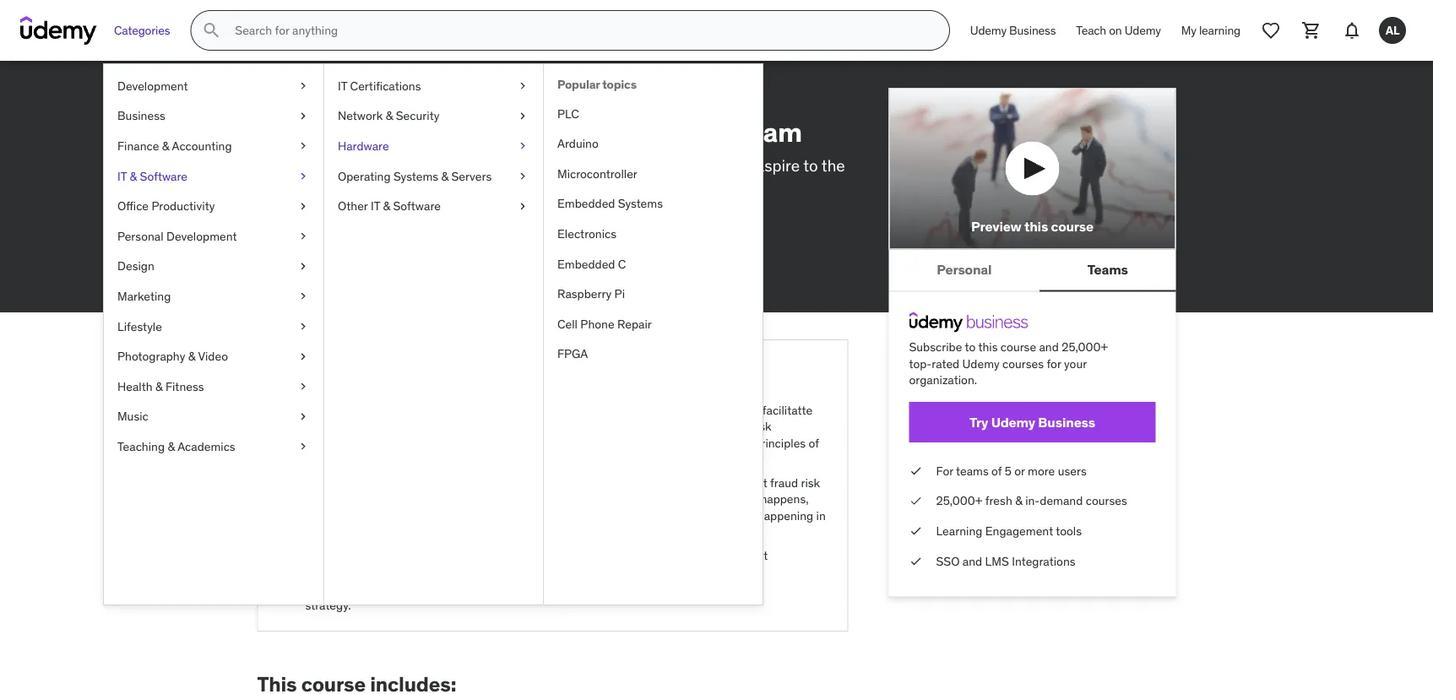 Task type: describe. For each thing, give the bounding box(es) containing it.
1 horizontal spatial 7,481
[[479, 214, 506, 229]]

in this course, you will learn about fraud risk including how it happens, why it happens, and how to best prevent it from happening in your organization. learn how to make a valuable contribution as the business developes, analyzes, implements, and evaluates corporate strategy.
[[305, 475, 826, 613]]

financial down statements at the left of page
[[387, 419, 431, 434]]

your inside in this course, you will learn about fraud risk including how it happens, why it happens, and how to best prevent it from happening in your organization. learn how to make a valuable contribution as the business developes, analyzes, implements, and evaluates corporate strategy.
[[590, 525, 613, 540]]

to inside subscribe to this course and 25,000+ top‑rated udemy courses for your organization.
[[965, 339, 976, 355]]

1 vertical spatial (915 ratings)
[[407, 214, 472, 229]]

on
[[1110, 23, 1123, 38]]

coso
[[610, 452, 643, 467]]

submit search image
[[201, 20, 222, 41]]

0 horizontal spatial it
[[666, 492, 673, 507]]

operating
[[338, 168, 391, 184]]

english [auto]
[[497, 263, 571, 278]]

blair
[[318, 239, 341, 255]]

learn about change management
[[590, 548, 768, 564]]

business up the ever on the top of the page
[[257, 87, 307, 102]]

arduino
[[558, 136, 599, 151]]

and right sso
[[963, 554, 983, 569]]

strategy
[[423, 475, 467, 491]]

facilitatte
[[763, 402, 813, 418]]

of up other
[[330, 178, 344, 198]]

0 horizontal spatial each
[[432, 509, 458, 524]]

results,
[[434, 419, 473, 434]]

embedded systems link
[[544, 189, 763, 219]]

0 vertical spatial bestseller
[[20, 32, 67, 45]]

1 horizontal spatial it
[[720, 509, 727, 524]]

1 horizontal spatial about
[[623, 548, 654, 564]]

photography
[[117, 349, 185, 364]]

operating systems & servers link
[[324, 161, 543, 191]]

the down risk
[[735, 436, 752, 451]]

0 vertical spatial each
[[493, 492, 518, 507]]

analyzes,
[[450, 565, 498, 580]]

of right source
[[499, 509, 509, 524]]

how inside in this course, you will be able to facilitatte development of an enterprise risk management system using the principles of the coso erm framework. learn about financing strategy including the different varieties of financing, how each work, and when to seek each source of financing.
[[468, 492, 490, 507]]

& for security
[[386, 108, 393, 123]]

business link up the ever on the top of the page
[[257, 85, 307, 105]]

more
[[1028, 464, 1056, 479]]

xsmall image for design
[[297, 258, 310, 275]]

topics
[[603, 77, 637, 92]]

evaluates
[[396, 582, 446, 597]]

an
[[257, 156, 277, 176]]

xsmall image for music
[[297, 409, 310, 425]]

financing,
[[414, 492, 465, 507]]

using
[[703, 436, 732, 451]]

you for an
[[666, 402, 685, 418]]

1 vertical spatial ratings)
[[432, 214, 472, 229]]

microcontroller link
[[544, 159, 763, 189]]

& left in-
[[1016, 494, 1023, 509]]

what you'll learn
[[278, 360, 436, 385]]

top‑rated
[[910, 356, 960, 371]]

it for it certifications
[[338, 78, 347, 93]]

by
[[303, 239, 315, 255]]

udemy business
[[971, 23, 1057, 38]]

financial up into
[[349, 402, 393, 418]]

the inside analyze financial statements  to gain deeper insight into the financial results, profitability, financial strength, and cash return generation potential.
[[367, 419, 384, 434]]

health
[[117, 379, 153, 394]]

and inside in this course, you will be able to facilitatte development of an enterprise risk management system using the principles of the coso erm framework. learn about financing strategy including the different varieties of financing, how each work, and when to seek each source of financing.
[[337, 509, 357, 524]]

fpga
[[558, 346, 588, 362]]

leadership for chief financial officer leadership program an ever expanding program of courses helping financial professionals aspire to the top levels of financial leadership
[[545, 115, 686, 149]]

program for chief financial officer leadership program an ever expanding program of courses helping financial professionals aspire to the top levels of financial leadership
[[692, 115, 803, 149]]

1 vertical spatial financial
[[420, 87, 469, 102]]

will for learn
[[688, 475, 705, 491]]

in
[[817, 509, 826, 524]]

xsmall image for health & fitness
[[297, 379, 310, 395]]

to left seek
[[391, 509, 401, 524]]

as
[[305, 565, 317, 580]]

teach on udemy link
[[1067, 10, 1172, 51]]

program for chief financial officer leadership program
[[233, 7, 289, 25]]

embedded c link
[[544, 249, 763, 279]]

categories
[[114, 23, 170, 38]]

& for fitness
[[155, 379, 163, 394]]

nicholson
[[465, 239, 517, 255]]

analyze
[[305, 402, 346, 418]]

a
[[408, 548, 415, 564]]

marketing link
[[104, 282, 324, 312]]

organization. inside subscribe to this course and 25,000+ top‑rated udemy courses for your organization.
[[910, 373, 978, 388]]

0 horizontal spatial management
[[327, 87, 400, 102]]

blair cook cpa, ca mba jen nicholson cpa, ca link
[[318, 239, 562, 255]]

1 ca from the left
[[401, 239, 416, 255]]

xsmall image left "fresh"
[[910, 493, 923, 510]]

chief financial officer leadership program an ever expanding program of courses helping financial professionals aspire to the top levels of financial leadership
[[257, 115, 846, 198]]

phone
[[581, 316, 615, 332]]

why
[[727, 492, 748, 507]]

users
[[1059, 464, 1087, 479]]

my learning link
[[1172, 10, 1251, 51]]

to up risk
[[749, 402, 760, 418]]

learn left change
[[590, 548, 620, 564]]

the left the coso
[[590, 452, 608, 467]]

how left best
[[613, 509, 635, 524]]

erm
[[646, 452, 672, 467]]

learning
[[937, 524, 983, 539]]

1 vertical spatial bestseller
[[264, 216, 311, 229]]

make
[[376, 548, 405, 564]]

business up users
[[1039, 414, 1096, 431]]

about inside in this course, you will be able to facilitatte development of an enterprise risk management system using the principles of the coso erm framework. learn about financing strategy including the different varieties of financing, how each work, and when to seek each source of financing.
[[338, 475, 369, 491]]

personal button
[[889, 249, 1040, 290]]

0 vertical spatial ratings)
[[143, 29, 183, 45]]

to inside analyze financial statements  to gain deeper insight into the financial results, profitability, financial strength, and cash return generation potential.
[[459, 402, 470, 418]]

2 cpa, from the left
[[519, 239, 544, 255]]

1 vertical spatial 25,000+
[[937, 494, 983, 509]]

popular
[[558, 77, 600, 92]]

shopping cart with 0 items image
[[1302, 20, 1322, 41]]

learn inside in this course, you will learn about fraud risk including how it happens, why it happens, and how to best prevent it from happening in your organization. learn how to make a valuable contribution as the business developes, analyzes, implements, and evaluates corporate strategy.
[[708, 475, 735, 491]]

8/2022
[[350, 263, 391, 278]]

the inside in this course, you will learn about fraud risk including how it happens, why it happens, and how to best prevent it from happening in your organization. learn how to make a valuable contribution as the business developes, analyzes, implements, and evaluates corporate strategy.
[[320, 565, 338, 580]]

teams
[[1088, 261, 1129, 278]]

system
[[663, 436, 700, 451]]

this for preview this course
[[1025, 218, 1049, 235]]

fpga link
[[544, 339, 763, 369]]

& for accounting
[[162, 138, 169, 154]]

try udemy business
[[970, 414, 1096, 431]]

financial management
[[420, 87, 544, 102]]

xsmall image for hardware
[[516, 138, 530, 154]]

business link up accounting
[[104, 101, 324, 131]]

wishlist image
[[1262, 20, 1282, 41]]

able
[[724, 402, 747, 418]]

profitability,
[[476, 419, 538, 434]]

photography & video link
[[104, 342, 324, 372]]

teach
[[1077, 23, 1107, 38]]

office productivity
[[117, 198, 215, 214]]

of down financing
[[401, 492, 411, 507]]

popular topics
[[558, 77, 637, 92]]

& for software
[[130, 168, 137, 184]]

updated
[[303, 263, 347, 278]]

marketing
[[117, 289, 171, 304]]

cell
[[558, 316, 578, 332]]

and left best
[[590, 509, 610, 524]]

xsmall image for other it & software
[[516, 198, 530, 215]]

1 horizontal spatial students
[[509, 214, 555, 229]]

levels
[[285, 178, 326, 198]]

[auto]
[[539, 263, 571, 278]]

varieties
[[353, 492, 398, 507]]

enterprise
[[691, 419, 746, 434]]

teach on udemy
[[1077, 23, 1162, 38]]

2 happens, from the left
[[761, 492, 809, 507]]

learning engagement tools
[[937, 524, 1083, 539]]

0 horizontal spatial (915
[[118, 29, 140, 45]]

1 happens, from the left
[[676, 492, 724, 507]]

office
[[117, 198, 149, 214]]

of left 5
[[992, 464, 1002, 479]]

expanding
[[315, 156, 390, 176]]

pi
[[615, 286, 625, 302]]

this inside subscribe to this course and 25,000+ top‑rated udemy courses for your organization.
[[979, 339, 998, 355]]

arduino link
[[544, 129, 763, 159]]

leadership
[[411, 178, 486, 198]]

chief financial officer leadership program
[[14, 7, 289, 25]]

the down profitability,
[[520, 475, 538, 491]]

Search for anything text field
[[232, 16, 929, 45]]

source
[[461, 509, 496, 524]]

of right principles
[[809, 436, 819, 451]]

this for in this course, you will learn about fraud risk including how it happens, why it happens, and how to best prevent it from happening in your organization. learn how to make a valuable contribution as the business developes, analyzes, implements, and evaluates corporate strategy.
[[603, 475, 622, 491]]

strength,
[[353, 436, 400, 451]]

in for development
[[590, 402, 600, 418]]

personal development link
[[104, 221, 324, 251]]

you for it
[[666, 475, 685, 491]]

xsmall image for lifestyle
[[297, 318, 310, 335]]

preview
[[972, 218, 1022, 235]]

personal for personal
[[937, 261, 992, 278]]

xsmall image for teaching & academics
[[297, 439, 310, 455]]



Task type: vqa. For each thing, say whether or not it's contained in the screenshot.
Chief Financial Officer Leadership Program's Officer
yes



Task type: locate. For each thing, give the bounding box(es) containing it.
plc link
[[544, 99, 763, 129]]

in inside in this course, you will learn about fraud risk including how it happens, why it happens, and how to best prevent it from happening in your organization. learn how to make a valuable contribution as the business developes, analyzes, implements, and evaluates corporate strategy.
[[590, 475, 600, 491]]

business left teach
[[1010, 23, 1057, 38]]

1 horizontal spatial courses
[[1003, 356, 1045, 371]]

insight
[[305, 419, 341, 434]]

courses inside the chief financial officer leadership program an ever expanding program of courses helping financial professionals aspire to the top levels of financial leadership
[[476, 156, 532, 176]]

this down the coso
[[603, 475, 622, 491]]

0 vertical spatial will
[[688, 402, 705, 418]]

1 vertical spatial course,
[[625, 475, 664, 491]]

tab list containing personal
[[889, 249, 1177, 292]]

courses inside subscribe to this course and 25,000+ top‑rated udemy courses for your organization.
[[1003, 356, 1045, 371]]

mba
[[419, 239, 443, 255]]

xsmall image inside network & security link
[[516, 108, 530, 124]]

systems inside 'operating systems & servers' link
[[394, 168, 439, 184]]

0 vertical spatial students
[[219, 29, 266, 45]]

happens, up prevent
[[676, 492, 724, 507]]

cell phone repair link
[[544, 309, 763, 339]]

& left security
[[386, 108, 393, 123]]

0 vertical spatial development
[[117, 78, 188, 93]]

office productivity link
[[104, 191, 324, 221]]

1 horizontal spatial (915
[[407, 214, 429, 229]]

embedded for embedded systems
[[558, 196, 616, 211]]

courses left "helping"
[[476, 156, 532, 176]]

udemy business image
[[910, 312, 1029, 332]]

you'll
[[334, 360, 384, 385]]

0 vertical spatial it
[[338, 78, 347, 93]]

1 vertical spatial learn
[[708, 475, 735, 491]]

(915 ratings) up blair cook cpa, ca mba jen nicholson cpa, ca link
[[407, 214, 472, 229]]

tab list
[[889, 249, 1177, 292]]

1 vertical spatial each
[[432, 509, 458, 524]]

cpa, up english [auto]
[[519, 239, 544, 255]]

xsmall image up the ever on the top of the page
[[297, 108, 310, 124]]

xsmall image left "helping"
[[516, 168, 530, 185]]

financial up security
[[420, 87, 469, 102]]

systems inside embedded systems link
[[618, 196, 663, 211]]

0 horizontal spatial 25,000+
[[937, 494, 983, 509]]

servers
[[452, 168, 492, 184]]

0 vertical spatial chief
[[14, 7, 47, 25]]

2 embedded from the top
[[558, 256, 616, 271]]

into
[[344, 419, 364, 434]]

of left an at left bottom
[[662, 419, 672, 434]]

2 ca from the left
[[547, 239, 562, 255]]

development down categories dropdown button
[[117, 78, 188, 93]]

productivity
[[152, 198, 215, 214]]

& right 'finance'
[[162, 138, 169, 154]]

courses left for
[[1003, 356, 1045, 371]]

xsmall image
[[297, 78, 310, 94], [311, 89, 324, 102], [403, 89, 417, 102], [516, 108, 530, 124], [297, 138, 310, 154], [516, 138, 530, 154], [297, 198, 310, 215], [516, 198, 530, 215], [297, 228, 310, 245], [297, 258, 310, 275], [297, 288, 310, 305], [297, 379, 310, 395], [297, 409, 310, 425], [297, 439, 310, 455], [910, 463, 923, 480], [910, 553, 923, 570]]

1 vertical spatial your
[[590, 525, 613, 540]]

how up best
[[641, 492, 663, 507]]

helping
[[536, 156, 589, 176]]

1 horizontal spatial 7,481 students
[[479, 214, 555, 229]]

course, down erm
[[625, 475, 664, 491]]

0 vertical spatial learn
[[388, 360, 436, 385]]

statements
[[396, 402, 456, 418]]

you inside in this course, you will be able to facilitatte development of an enterprise risk management system using the principles of the coso erm framework. learn about financing strategy including the different varieties of financing, how each work, and when to seek each source of financing.
[[666, 402, 685, 418]]

2 vertical spatial financial
[[330, 115, 445, 149]]

&
[[386, 108, 393, 123], [162, 138, 169, 154], [130, 168, 137, 184], [442, 168, 449, 184], [383, 198, 391, 214], [188, 349, 196, 364], [155, 379, 163, 394], [168, 439, 175, 454], [1016, 494, 1023, 509]]

including inside in this course, you will be able to facilitatte development of an enterprise risk management system using the principles of the coso erm framework. learn about financing strategy including the different varieties of financing, how each work, and when to seek each source of financing.
[[470, 475, 518, 491]]

and down business
[[373, 582, 393, 597]]

0 vertical spatial you
[[666, 402, 685, 418]]

financial down management link
[[330, 115, 445, 149]]

video
[[198, 349, 228, 364]]

& inside "link"
[[188, 349, 196, 364]]

financial for chief financial officer leadership program an ever expanding program of courses helping financial professionals aspire to the top levels of financial leadership
[[330, 115, 445, 149]]

0 horizontal spatial 4.3
[[81, 29, 98, 45]]

ca
[[401, 239, 416, 255], [547, 239, 562, 255]]

4.3 left categories dropdown button
[[81, 29, 98, 45]]

2 vertical spatial courses
[[1086, 494, 1128, 509]]

7,481 up the 'development' link
[[189, 29, 216, 45]]

1 horizontal spatial including
[[590, 492, 638, 507]]

ratings) down chief financial officer leadership program
[[143, 29, 183, 45]]

leadership for chief financial officer leadership program
[[158, 7, 230, 25]]

1 you from the top
[[666, 402, 685, 418]]

sso
[[937, 554, 960, 569]]

systems for embedded
[[618, 196, 663, 211]]

xsmall image inside it & software link
[[297, 168, 310, 185]]

course inside button
[[1052, 218, 1094, 235]]

0 horizontal spatial ca
[[401, 239, 416, 255]]

course, inside in this course, you will learn about fraud risk including how it happens, why it happens, and how to best prevent it from happening in your organization. learn how to make a valuable contribution as the business developes, analyzes, implements, and evaluates corporate strategy.
[[625, 475, 664, 491]]

top
[[257, 178, 281, 198]]

chief for chief financial officer leadership program
[[14, 7, 47, 25]]

the right aspire
[[822, 156, 846, 176]]

learning
[[1200, 23, 1241, 38]]

0 vertical spatial 7,481 students
[[189, 29, 266, 45]]

music link
[[104, 402, 324, 432]]

this inside in this course, you will learn about fraud risk including how it happens, why it happens, and how to best prevent it from happening in your organization. learn how to make a valuable contribution as the business developes, analyzes, implements, and evaluates corporate strategy.
[[603, 475, 622, 491]]

xsmall image inside the 'development' link
[[297, 78, 310, 94]]

1 vertical spatial organization.
[[616, 525, 684, 540]]

other it & software link
[[324, 191, 543, 221]]

xsmall image inside design 'link'
[[297, 258, 310, 275]]

1 vertical spatial 7,481 students
[[479, 214, 555, 229]]

your down the coso
[[590, 525, 613, 540]]

lifestyle link
[[104, 312, 324, 342]]

xsmall image inside marketing link
[[297, 288, 310, 305]]

course,
[[625, 402, 664, 418], [625, 475, 664, 491]]

leadership up microcontroller
[[545, 115, 686, 149]]

financial up embedded systems
[[593, 156, 653, 176]]

it up network
[[338, 78, 347, 93]]

udemy image
[[20, 16, 97, 45]]

1 horizontal spatial bestseller
[[264, 216, 311, 229]]

1 horizontal spatial cpa,
[[519, 239, 544, 255]]

(915 ratings)
[[118, 29, 183, 45], [407, 214, 472, 229]]

deeper
[[498, 402, 535, 418]]

ratings) up 'jen'
[[432, 214, 472, 229]]

course, up development
[[625, 402, 664, 418]]

you inside in this course, you will learn about fraud risk including how it happens, why it happens, and how to best prevent it from happening in your organization. learn how to make a valuable contribution as the business developes, analyzes, implements, and evaluates corporate strategy.
[[666, 475, 685, 491]]

1 horizontal spatial your
[[1065, 356, 1087, 371]]

financial inside the chief financial officer leadership program an ever expanding program of courses helping financial professionals aspire to the top levels of financial leadership
[[330, 115, 445, 149]]

how up business
[[338, 548, 360, 564]]

systems for operating
[[394, 168, 439, 184]]

1 horizontal spatial organization.
[[910, 373, 978, 388]]

return
[[453, 436, 486, 451]]

personal for personal development
[[117, 229, 164, 244]]

this inside in this course, you will be able to facilitatte development of an enterprise risk management system using the principles of the coso erm framework. learn about financing strategy including the different varieties of financing, how each work, and when to seek each source of financing.
[[603, 402, 622, 418]]

learn up different
[[305, 475, 336, 491]]

teams button
[[1040, 249, 1177, 290]]

the inside the chief financial officer leadership program an ever expanding program of courses helping financial professionals aspire to the top levels of financial leadership
[[822, 156, 846, 176]]

cook
[[344, 239, 371, 255]]

2 horizontal spatial it
[[371, 198, 380, 214]]

network
[[338, 108, 383, 123]]

in this course, you will be able to facilitatte development of an enterprise risk management system using the principles of the coso erm framework. learn about financing strategy including the different varieties of financing, how each work, and when to seek each source of financing.
[[305, 402, 819, 540]]

tools
[[1056, 524, 1083, 539]]

1 vertical spatial chief
[[257, 115, 324, 149]]

2 vertical spatial it
[[371, 198, 380, 214]]

0 horizontal spatial organization.
[[616, 525, 684, 540]]

it up best
[[666, 492, 673, 507]]

hardware element
[[543, 64, 763, 605]]

1 vertical spatial embedded
[[558, 256, 616, 271]]

personal up udemy business image
[[937, 261, 992, 278]]

1 vertical spatial students
[[509, 214, 555, 229]]

sso and lms integrations
[[937, 554, 1076, 569]]

& left servers
[[442, 168, 449, 184]]

will down framework.
[[688, 475, 705, 491]]

0 horizontal spatial systems
[[394, 168, 439, 184]]

personal development
[[117, 229, 237, 244]]

xsmall image inside personal development link
[[297, 228, 310, 245]]

officer right udemy "image"
[[112, 7, 155, 25]]

learn inside in this course, you will learn about fraud risk including how it happens, why it happens, and how to best prevent it from happening in your organization. learn how to make a valuable contribution as the business developes, analyzes, implements, and evaluates corporate strategy.
[[305, 548, 336, 564]]

officer for chief financial officer leadership program an ever expanding program of courses helping financial professionals aspire to the top levels of financial leadership
[[451, 115, 539, 149]]

25,000+
[[1062, 339, 1109, 355], [937, 494, 983, 509]]

implements,
[[305, 582, 371, 597]]

organization. down top‑rated
[[910, 373, 978, 388]]

different
[[305, 492, 350, 507]]

xsmall image for it & software
[[297, 168, 310, 185]]

xsmall image for it certifications
[[516, 78, 530, 94]]

learn up as
[[305, 548, 336, 564]]

your right for
[[1065, 356, 1087, 371]]

1 horizontal spatial personal
[[937, 261, 992, 278]]

1 horizontal spatial happens,
[[761, 492, 809, 507]]

1 horizontal spatial program
[[692, 115, 803, 149]]

xsmall image for operating systems & servers
[[516, 168, 530, 185]]

1 horizontal spatial 4.3
[[325, 214, 342, 229]]

1 course, from the top
[[625, 402, 664, 418]]

xsmall image left you'll
[[297, 348, 310, 365]]

0 vertical spatial course,
[[625, 402, 664, 418]]

1 vertical spatial software
[[393, 198, 441, 214]]

0 horizontal spatial course
[[1001, 339, 1037, 355]]

1 will from the top
[[688, 402, 705, 418]]

1 cpa, from the left
[[373, 239, 398, 255]]

management down development
[[590, 436, 660, 451]]

fresh
[[986, 494, 1013, 509]]

it for it & software
[[117, 168, 127, 184]]

0 horizontal spatial program
[[233, 7, 289, 25]]

& up office
[[130, 168, 137, 184]]

business up 'finance'
[[117, 108, 165, 123]]

7,481 students up the 'development' link
[[189, 29, 266, 45]]

it
[[666, 492, 673, 507], [751, 492, 758, 507], [720, 509, 727, 524]]

5
[[1005, 464, 1012, 479]]

xsmall image for network & security
[[516, 108, 530, 124]]

0 horizontal spatial courses
[[476, 156, 532, 176]]

course, inside in this course, you will be able to facilitatte development of an enterprise risk management system using the principles of the coso erm framework. learn about financing strategy including the different varieties of financing, how each work, and when to seek each source of financing.
[[625, 402, 664, 418]]

ca left mba
[[401, 239, 416, 255]]

1 horizontal spatial it
[[338, 78, 347, 93]]

xsmall image for development
[[297, 78, 310, 94]]

your inside subscribe to this course and 25,000+ top‑rated udemy courses for your organization.
[[1065, 356, 1087, 371]]

1 vertical spatial course
[[1001, 339, 1037, 355]]

security
[[396, 108, 440, 123]]

music
[[117, 409, 149, 424]]

to left 'gain'
[[459, 402, 470, 418]]

2 horizontal spatial it
[[751, 492, 758, 507]]

xsmall image right top
[[297, 168, 310, 185]]

leadership up the 'development' link
[[158, 7, 230, 25]]

2 horizontal spatial courses
[[1086, 494, 1128, 509]]

25,000+ up learning
[[937, 494, 983, 509]]

financial for chief financial officer leadership program
[[50, 7, 109, 25]]

0 horizontal spatial including
[[470, 475, 518, 491]]

fraud
[[771, 475, 799, 491]]

will inside in this course, you will be able to facilitatte development of an enterprise risk management system using the principles of the coso erm framework. learn about financing strategy including the different varieties of financing, how each work, and when to seek each source of financing.
[[688, 402, 705, 418]]

to left best
[[637, 509, 648, 524]]

xsmall image left learning
[[910, 523, 923, 540]]

(915 down chief financial officer leadership program
[[118, 29, 140, 45]]

management inside in this course, you will be able to facilitatte development of an enterprise risk management system using the principles of the coso erm framework. learn about financing strategy including the different varieties of financing, how each work, and when to seek each source of financing.
[[590, 436, 660, 451]]

1 vertical spatial 7,481
[[479, 214, 506, 229]]

25,000+ down the teams button
[[1062, 339, 1109, 355]]

0 horizontal spatial 7,481
[[189, 29, 216, 45]]

and inside analyze financial statements  to gain deeper insight into the financial results, profitability, financial strength, and cash return generation potential.
[[403, 436, 423, 451]]

in down development
[[590, 475, 600, 491]]

an
[[675, 419, 688, 434]]

1 vertical spatial program
[[692, 115, 803, 149]]

program
[[393, 156, 454, 176]]

1 in from the top
[[590, 402, 600, 418]]

xsmall image inside teaching & academics link
[[297, 439, 310, 455]]

organization. inside in this course, you will learn about fraud risk including how it happens, why it happens, and how to best prevent it from happening in your organization. learn how to make a valuable contribution as the business developes, analyzes, implements, and evaluates corporate strategy.
[[616, 525, 684, 540]]

course up teams
[[1052, 218, 1094, 235]]

created
[[257, 239, 300, 255]]

this for in this course, you will be able to facilitatte development of an enterprise risk management system using the principles of the coso erm framework. learn about financing strategy including the different varieties of financing, how each work, and when to seek each source of financing.
[[603, 402, 622, 418]]

0 horizontal spatial software
[[140, 168, 188, 184]]

officer for chief financial officer leadership program
[[112, 7, 155, 25]]

0 vertical spatial financial
[[50, 7, 109, 25]]

xsmall image inside photography & video "link"
[[297, 348, 310, 365]]

in inside in this course, you will be able to facilitatte development of an enterprise risk management system using the principles of the coso erm framework. learn about financing strategy including the different varieties of financing, how each work, and when to seek each source of financing.
[[590, 402, 600, 418]]

management link
[[327, 85, 400, 105]]

about up varieties
[[338, 475, 369, 491]]

0 horizontal spatial cpa,
[[373, 239, 398, 255]]

or
[[1015, 464, 1026, 479]]

0 vertical spatial officer
[[112, 7, 155, 25]]

xsmall image
[[516, 78, 530, 94], [297, 108, 310, 124], [297, 168, 310, 185], [516, 168, 530, 185], [297, 318, 310, 335], [297, 348, 310, 365], [910, 493, 923, 510], [910, 523, 923, 540]]

it right why
[[751, 492, 758, 507]]

this inside preview this course button
[[1025, 218, 1049, 235]]

0 vertical spatial 4.3
[[81, 29, 98, 45]]

2 will from the top
[[688, 475, 705, 491]]

personal inside 'button'
[[937, 261, 992, 278]]

of up leadership
[[458, 156, 472, 176]]

xsmall image inside health & fitness link
[[297, 379, 310, 395]]

& for video
[[188, 349, 196, 364]]

to up business
[[363, 548, 374, 564]]

including
[[470, 475, 518, 491], [590, 492, 638, 507]]

(915 up created by blair cook cpa, ca mba jen nicholson cpa, ca
[[407, 214, 429, 229]]

xsmall image for marketing
[[297, 288, 310, 305]]

ever
[[281, 156, 311, 176]]

about inside in this course, you will learn about fraud risk including how it happens, why it happens, and how to best prevent it from happening in your organization. learn how to make a valuable contribution as the business developes, analyzes, implements, and evaluates corporate strategy.
[[737, 475, 768, 491]]

learn inside in this course, you will be able to facilitatte development of an enterprise risk management system using the principles of the coso erm framework. learn about financing strategy including the different varieties of financing, how each work, and when to seek each source of financing.
[[305, 475, 336, 491]]

embedded
[[558, 196, 616, 211], [558, 256, 616, 271]]

1 vertical spatial development
[[166, 229, 237, 244]]

xsmall image for photography & video
[[297, 348, 310, 365]]

xsmall image for business
[[297, 108, 310, 124]]

about left change
[[623, 548, 654, 564]]

software inside it & software link
[[140, 168, 188, 184]]

embedded for embedded c
[[558, 256, 616, 271]]

xsmall image for finance & accounting
[[297, 138, 310, 154]]

embedded down electronics
[[558, 256, 616, 271]]

gain
[[472, 402, 495, 418]]

1 embedded from the top
[[558, 196, 616, 211]]

electronics link
[[544, 219, 763, 249]]

learn up why
[[708, 475, 735, 491]]

udemy inside subscribe to this course and 25,000+ top‑rated udemy courses for your organization.
[[963, 356, 1000, 371]]

each down financing,
[[432, 509, 458, 524]]

financial down insight
[[305, 436, 350, 451]]

finance
[[117, 138, 159, 154]]

xsmall image for personal development
[[297, 228, 310, 245]]

xsmall image inside finance & accounting link
[[297, 138, 310, 154]]

0 horizontal spatial officer
[[112, 7, 155, 25]]

will left be
[[688, 402, 705, 418]]

will inside in this course, you will learn about fraud risk including how it happens, why it happens, and how to best prevent it from happening in your organization. learn how to make a valuable contribution as the business developes, analyzes, implements, and evaluates corporate strategy.
[[688, 475, 705, 491]]

program inside the chief financial officer leadership program an ever expanding program of courses helping financial professionals aspire to the top levels of financial leadership
[[692, 115, 803, 149]]

xsmall image for office productivity
[[297, 198, 310, 215]]

and up for
[[1040, 339, 1060, 355]]

electronics
[[558, 226, 617, 241]]

1 vertical spatial you
[[666, 475, 685, 491]]

0 vertical spatial (915
[[118, 29, 140, 45]]

0 vertical spatial personal
[[117, 229, 164, 244]]

0 horizontal spatial 7,481 students
[[189, 29, 266, 45]]

systems down microcontroller link
[[618, 196, 663, 211]]

1 horizontal spatial management
[[472, 87, 544, 102]]

1 vertical spatial it
[[117, 168, 127, 184]]

0 horizontal spatial chief
[[14, 7, 47, 25]]

0 horizontal spatial it
[[117, 168, 127, 184]]

25,000+ inside subscribe to this course and 25,000+ top‑rated udemy courses for your organization.
[[1062, 339, 1109, 355]]

0 vertical spatial including
[[470, 475, 518, 491]]

0 vertical spatial 25,000+
[[1062, 339, 1109, 355]]

course, for development
[[625, 402, 664, 418]]

embedded c
[[558, 256, 626, 271]]

management up network
[[327, 87, 400, 102]]

0 vertical spatial organization.
[[910, 373, 978, 388]]

it certifications link
[[324, 71, 543, 101]]

al link
[[1373, 10, 1414, 51]]

0 vertical spatial in
[[590, 402, 600, 418]]

software down operating systems & servers
[[393, 198, 441, 214]]

happens, down fraud
[[761, 492, 809, 507]]

xsmall image inside 'operating systems & servers' link
[[516, 168, 530, 185]]

cpa, up the 8/2022
[[373, 239, 398, 255]]

software
[[140, 168, 188, 184], [393, 198, 441, 214]]

1 vertical spatial including
[[590, 492, 638, 507]]

including inside in this course, you will learn about fraud risk including how it happens, why it happens, and how to best prevent it from happening in your organization. learn how to make a valuable contribution as the business developes, analyzes, implements, and evaluates corporate strategy.
[[590, 492, 638, 507]]

courses right demand
[[1086, 494, 1128, 509]]

hardware link
[[324, 131, 543, 161]]

1 vertical spatial will
[[688, 475, 705, 491]]

of
[[458, 156, 472, 176], [330, 178, 344, 198], [662, 419, 672, 434], [809, 436, 819, 451], [992, 464, 1002, 479], [401, 492, 411, 507], [499, 509, 509, 524]]

management left popular
[[472, 87, 544, 102]]

c
[[618, 256, 626, 271]]

1 horizontal spatial each
[[493, 492, 518, 507]]

notifications image
[[1343, 20, 1363, 41]]

will for be
[[688, 402, 705, 418]]

0 vertical spatial systems
[[394, 168, 439, 184]]

0 horizontal spatial (915 ratings)
[[118, 29, 183, 45]]

0 vertical spatial (915 ratings)
[[118, 29, 183, 45]]

photography & video
[[117, 349, 228, 364]]

2 course, from the top
[[625, 475, 664, 491]]

0 vertical spatial program
[[233, 7, 289, 25]]

last
[[278, 263, 300, 278]]

1 vertical spatial (915
[[407, 214, 429, 229]]

this up development
[[603, 402, 622, 418]]

& for academics
[[168, 439, 175, 454]]

0 horizontal spatial your
[[590, 525, 613, 540]]

4.3 down other
[[325, 214, 342, 229]]

happening
[[758, 509, 814, 524]]

it up office
[[117, 168, 127, 184]]

2 you from the top
[[666, 475, 685, 491]]

1 vertical spatial officer
[[451, 115, 539, 149]]

xsmall image inside the office productivity link
[[297, 198, 310, 215]]

xsmall image left popular
[[516, 78, 530, 94]]

business
[[340, 565, 387, 580]]

0 horizontal spatial happens,
[[676, 492, 724, 507]]

including up source
[[470, 475, 518, 491]]

students up the 'development' link
[[219, 29, 266, 45]]

2 horizontal spatial about
[[737, 475, 768, 491]]

0 vertical spatial course
[[1052, 218, 1094, 235]]

program right the submit search image
[[233, 7, 289, 25]]

1 vertical spatial personal
[[937, 261, 992, 278]]

including down the coso
[[590, 492, 638, 507]]

chief for chief financial officer leadership program an ever expanding program of courses helping financial professionals aspire to the top levels of financial leadership
[[257, 115, 324, 149]]

1 vertical spatial 4.3
[[325, 214, 342, 229]]

and inside subscribe to this course and 25,000+ top‑rated udemy courses for your organization.
[[1040, 339, 1060, 355]]

2 in from the top
[[590, 475, 600, 491]]

subscribe
[[910, 339, 963, 355]]

chief inside the chief financial officer leadership program an ever expanding program of courses helping financial professionals aspire to the top levels of financial leadership
[[257, 115, 324, 149]]

xsmall image inside lifestyle link
[[297, 318, 310, 335]]

microcontroller
[[558, 166, 638, 181]]

0 vertical spatial software
[[140, 168, 188, 184]]

7,481 up nicholson
[[479, 214, 506, 229]]

in for including
[[590, 475, 600, 491]]

0 horizontal spatial learn
[[388, 360, 436, 385]]

business
[[1010, 23, 1057, 38], [257, 87, 307, 102], [117, 108, 165, 123], [1039, 414, 1096, 431]]

lifestyle
[[117, 319, 162, 334]]

for
[[937, 464, 954, 479]]

xsmall image inside other it & software link
[[516, 198, 530, 215]]

development
[[590, 419, 659, 434]]

will
[[688, 402, 705, 418], [688, 475, 705, 491]]

ratings)
[[143, 29, 183, 45], [432, 214, 472, 229]]

1 horizontal spatial chief
[[257, 115, 324, 149]]

english
[[497, 263, 536, 278]]

1 horizontal spatial (915 ratings)
[[407, 214, 472, 229]]

software up the office productivity
[[140, 168, 188, 184]]

xsmall image inside music link
[[297, 409, 310, 425]]

1 horizontal spatial leadership
[[545, 115, 686, 149]]

it
[[338, 78, 347, 93], [117, 168, 127, 184], [371, 198, 380, 214]]

financial up "other it & software"
[[348, 178, 408, 198]]

1 horizontal spatial software
[[393, 198, 441, 214]]

fitness
[[166, 379, 204, 394]]

course
[[1052, 218, 1094, 235], [1001, 339, 1037, 355]]

personal up design
[[117, 229, 164, 244]]

development link
[[104, 71, 324, 101]]

xsmall image inside it certifications link
[[516, 78, 530, 94]]

& right other
[[383, 198, 391, 214]]

& right teaching
[[168, 439, 175, 454]]

leadership inside the chief financial officer leadership program an ever expanding program of courses helping financial professionals aspire to the top levels of financial leadership
[[545, 115, 686, 149]]

you up an at left bottom
[[666, 402, 685, 418]]

course, for including
[[625, 475, 664, 491]]

health & fitness
[[117, 379, 204, 394]]

0 horizontal spatial leadership
[[158, 7, 230, 25]]

officer inside the chief financial officer leadership program an ever expanding program of courses helping financial professionals aspire to the top levels of financial leadership
[[451, 115, 539, 149]]

in up development
[[590, 402, 600, 418]]

course inside subscribe to this course and 25,000+ top‑rated udemy courses for your organization.
[[1001, 339, 1037, 355]]

xsmall image inside hardware link
[[516, 138, 530, 154]]

health & fitness link
[[104, 372, 324, 402]]

to inside the chief financial officer leadership program an ever expanding program of courses helping financial professionals aspire to the top levels of financial leadership
[[804, 156, 818, 176]]

0 vertical spatial courses
[[476, 156, 532, 176]]

it & software
[[117, 168, 188, 184]]

design
[[117, 259, 154, 274]]

software inside other it & software link
[[393, 198, 441, 214]]

management
[[327, 87, 400, 102], [472, 87, 544, 102], [590, 436, 660, 451]]

1 vertical spatial leadership
[[545, 115, 686, 149]]



